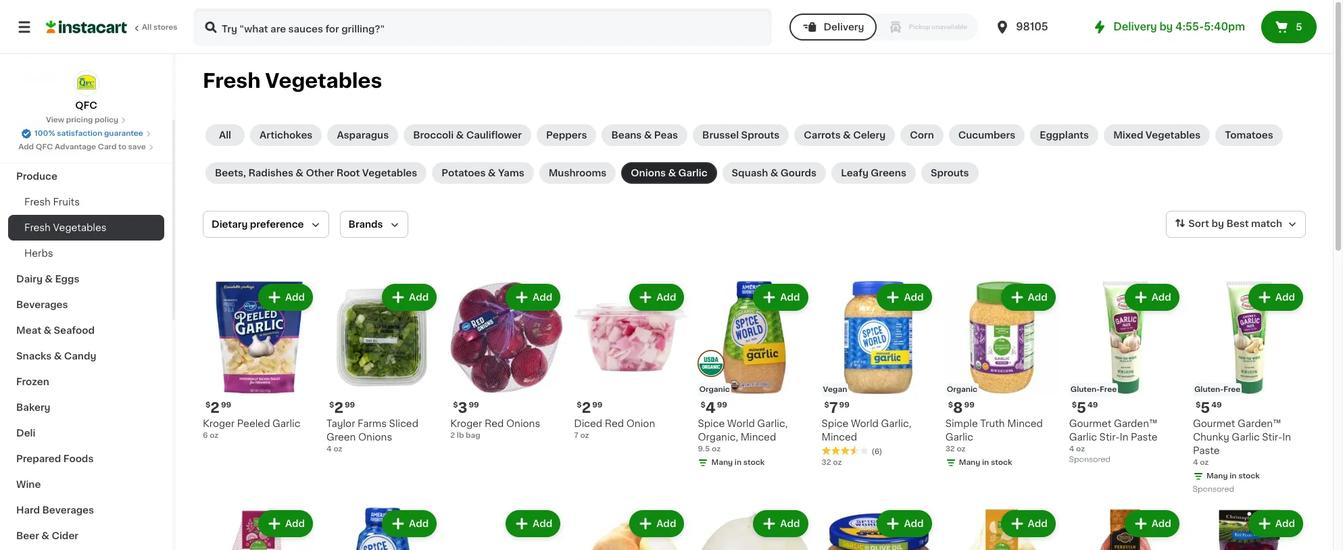 Task type: locate. For each thing, give the bounding box(es) containing it.
kroger inside kroger peeled garlic 6 oz
[[203, 419, 235, 429]]

1 free from the left
[[1100, 386, 1117, 393]]

& right beer
[[41, 531, 49, 541]]

diced
[[574, 419, 602, 429]]

99 up diced
[[592, 402, 603, 409]]

world for minced
[[851, 419, 879, 429]]

all for all
[[219, 130, 231, 140]]

view pricing policy
[[46, 116, 118, 124]]

99 right 8
[[964, 402, 975, 409]]

beer & cider
[[16, 531, 78, 541]]

leafy
[[841, 168, 869, 178]]

1 gluten-free from the left
[[1071, 386, 1117, 393]]

1 horizontal spatial 32
[[945, 446, 955, 453]]

99 for taylor farms sliced green onions
[[345, 402, 355, 409]]

2 garlic, from the left
[[881, 419, 912, 429]]

1 in from the left
[[1120, 433, 1129, 442]]

$ inside $ 3 99
[[453, 402, 458, 409]]

1 horizontal spatial red
[[605, 419, 624, 429]]

sprouts up squash
[[741, 130, 780, 140]]

by left 4:55-
[[1160, 22, 1173, 32]]

in
[[735, 459, 742, 467], [982, 459, 989, 467], [1230, 473, 1237, 480]]

gourmet inside the gourmet garden™ chunky garlic stir-in paste 4 oz
[[1193, 419, 1235, 429]]

many for 8
[[959, 459, 980, 467]]

2 kroger from the left
[[450, 419, 482, 429]]

spice for spice world garlic, organic, minced 9.5 oz
[[698, 419, 725, 429]]

3
[[458, 401, 467, 415]]

$ 2 99 for diced
[[577, 401, 603, 415]]

by inside field
[[1212, 219, 1224, 229]]

recipes
[[16, 120, 56, 130]]

minced
[[1007, 419, 1043, 429], [741, 433, 776, 442], [822, 433, 857, 442]]

0 vertical spatial all
[[142, 24, 152, 31]]

1 horizontal spatial world
[[851, 419, 879, 429]]

99 inside $ 8 99
[[964, 402, 975, 409]]

2 horizontal spatial onions
[[631, 168, 666, 178]]

1 99 from the left
[[221, 402, 231, 409]]

49 up the gourmet garden™ garlic stir-in paste 4 oz on the bottom right
[[1088, 402, 1098, 409]]

many in stock down simple truth minced garlic 32 oz at right
[[959, 459, 1012, 467]]

2 up taylor
[[334, 401, 343, 415]]

sponsored badge image down chunky on the right of page
[[1193, 486, 1234, 494]]

by right sort
[[1212, 219, 1224, 229]]

0 horizontal spatial 32
[[822, 459, 831, 467]]

lists link
[[8, 64, 164, 91]]

many down organic,
[[711, 459, 733, 467]]

& left celery
[[843, 130, 851, 140]]

0 vertical spatial fresh vegetables
[[203, 71, 382, 91]]

1 $ 2 99 from the left
[[206, 401, 231, 415]]

free for gourmet garden™ chunky garlic stir-in paste
[[1224, 386, 1241, 394]]

2 vertical spatial fresh
[[24, 223, 51, 233]]

sponsored badge image for gourmet garden™ chunky garlic stir-in paste
[[1193, 486, 1234, 494]]

oz inside kroger peeled garlic 6 oz
[[210, 432, 219, 439]]

spice inside spice world garlic, organic, minced 9.5 oz
[[698, 419, 725, 429]]

2 horizontal spatial in
[[1230, 473, 1237, 480]]

1 horizontal spatial paste
[[1193, 446, 1220, 456]]

7 inside 'diced red onion 7 oz'
[[574, 432, 578, 439]]

farms
[[358, 419, 387, 429]]

4 $ from the left
[[577, 402, 582, 409]]

many in stock down the gourmet garden™ chunky garlic stir-in paste 4 oz
[[1207, 473, 1260, 480]]

world
[[727, 419, 755, 429], [851, 419, 879, 429]]

1 horizontal spatial sponsored badge image
[[1193, 486, 1234, 494]]

0 horizontal spatial 5
[[1077, 401, 1086, 415]]

2 horizontal spatial many in stock
[[1207, 473, 1260, 480]]

5 inside 'button'
[[1296, 22, 1302, 32]]

0 horizontal spatial garden™
[[1114, 419, 1158, 429]]

$ up simple on the right of page
[[948, 402, 953, 409]]

gourmet
[[1069, 419, 1112, 429], [1193, 419, 1235, 429]]

$ 2 99 up 6
[[206, 401, 231, 415]]

thanksgiving
[[16, 146, 81, 155]]

1 world from the left
[[727, 419, 755, 429]]

garden™ inside the gourmet garden™ garlic stir-in paste 4 oz
[[1114, 419, 1158, 429]]

1 stir- from the left
[[1100, 433, 1120, 442]]

all left stores
[[142, 24, 152, 31]]

produce link
[[8, 164, 164, 189]]

gluten-free up the gourmet garden™ garlic stir-in paste 4 oz on the bottom right
[[1071, 386, 1117, 393]]

$ for taylor farms sliced green onions
[[329, 402, 334, 409]]

0 horizontal spatial minced
[[741, 433, 776, 442]]

0 vertical spatial 7
[[829, 401, 838, 415]]

all up the 'beets,'
[[219, 130, 231, 140]]

2 red from the left
[[605, 419, 624, 429]]

Best match Sort by field
[[1166, 211, 1306, 238]]

deli
[[16, 429, 35, 438]]

policy
[[95, 116, 118, 124]]

2 horizontal spatial minced
[[1007, 419, 1043, 429]]

1 horizontal spatial $ 2 99
[[329, 401, 355, 415]]

99 up kroger peeled garlic 6 oz
[[221, 402, 231, 409]]

1 horizontal spatial 7
[[829, 401, 838, 415]]

wine link
[[8, 472, 164, 498]]

to
[[118, 143, 126, 151]]

1 horizontal spatial onions
[[506, 419, 540, 429]]

eggplants
[[1040, 130, 1089, 140]]

3 $ from the left
[[453, 402, 458, 409]]

2 $ from the left
[[329, 402, 334, 409]]

0 horizontal spatial world
[[727, 419, 755, 429]]

$ inside the $ 7 99
[[824, 402, 829, 409]]

0 horizontal spatial kroger
[[203, 419, 235, 429]]

99 down vegan
[[839, 402, 850, 409]]

carrots & celery link
[[795, 124, 895, 146]]

product group containing 3
[[450, 281, 563, 441]]

0 horizontal spatial spice
[[698, 419, 725, 429]]

1 horizontal spatial stir-
[[1262, 433, 1282, 442]]

& inside "link"
[[668, 168, 676, 178]]

2 horizontal spatial stock
[[1239, 473, 1260, 480]]

garlic for onions & garlic
[[678, 168, 707, 178]]

99 right 3
[[469, 402, 479, 409]]

dietary
[[212, 220, 248, 229]]

99 inside $ 3 99
[[469, 402, 479, 409]]

spice up organic,
[[698, 419, 725, 429]]

4
[[706, 401, 716, 415], [327, 446, 332, 453], [1069, 446, 1074, 453], [1193, 459, 1198, 467]]

99 inside $ 4 99
[[717, 402, 727, 409]]

32 down spice world garlic, minced
[[822, 459, 831, 467]]

6 $ from the left
[[824, 402, 829, 409]]

2
[[210, 401, 220, 415], [334, 401, 343, 415], [582, 401, 591, 415], [450, 432, 455, 439]]

$ up diced
[[577, 402, 582, 409]]

sprouts down 'corn' link
[[931, 168, 969, 178]]

$ for diced red onion
[[577, 402, 582, 409]]

2 $ 2 99 from the left
[[329, 401, 355, 415]]

leafy greens link
[[832, 162, 916, 184]]

onions inside "link"
[[631, 168, 666, 178]]

0 horizontal spatial by
[[1160, 22, 1173, 32]]

1 gourmet from the left
[[1069, 419, 1112, 429]]

in down simple truth minced garlic 32 oz at right
[[982, 459, 989, 467]]

99 for spice world garlic, organic, minced
[[717, 402, 727, 409]]

1 horizontal spatial garden™
[[1238, 419, 1281, 429]]

kroger peeled garlic 6 oz
[[203, 419, 300, 439]]

49 for gourmet garden™ garlic stir-in paste
[[1088, 402, 1098, 409]]

gluten- up the gourmet garden™ garlic stir-in paste 4 oz on the bottom right
[[1071, 386, 1100, 393]]

best match
[[1226, 219, 1282, 229]]

1 horizontal spatial 49
[[1211, 402, 1222, 409]]

0 horizontal spatial 49
[[1088, 402, 1098, 409]]

& right meat
[[44, 326, 51, 335]]

corn link
[[901, 124, 944, 146]]

99 up organic,
[[717, 402, 727, 409]]

0 vertical spatial beverages
[[16, 300, 68, 310]]

7 down vegan
[[829, 401, 838, 415]]

98105 button
[[995, 8, 1076, 46]]

0 horizontal spatial organic
[[699, 386, 730, 393]]

8 $ from the left
[[1072, 402, 1077, 409]]

0 horizontal spatial fresh vegetables
[[24, 223, 107, 233]]

1 vertical spatial 32
[[822, 459, 831, 467]]

beverages down "dairy & eggs"
[[16, 300, 68, 310]]

99 for kroger red onions
[[469, 402, 479, 409]]

& right broccoli
[[456, 130, 464, 140]]

cauliflower
[[466, 130, 522, 140]]

minced right truth
[[1007, 419, 1043, 429]]

& left gourds
[[770, 168, 778, 178]]

2 up diced
[[582, 401, 591, 415]]

2 vertical spatial onions
[[358, 433, 392, 442]]

celery
[[853, 130, 886, 140]]

2 49 from the left
[[1211, 402, 1222, 409]]

delivery
[[1114, 22, 1157, 32], [824, 22, 864, 32]]

kroger inside kroger red onions 2 lb bag
[[450, 419, 482, 429]]

all stores link
[[46, 8, 178, 46]]

2 stir- from the left
[[1262, 433, 1282, 442]]

0 horizontal spatial garlic,
[[757, 419, 788, 429]]

cucumbers link
[[949, 124, 1025, 146]]

red for 2
[[605, 419, 624, 429]]

49
[[1088, 402, 1098, 409], [1211, 402, 1222, 409]]

many in stock down spice world garlic, organic, minced 9.5 oz
[[711, 459, 765, 467]]

2 99 from the left
[[345, 402, 355, 409]]

1 horizontal spatial by
[[1212, 219, 1224, 229]]

2 for kroger peeled garlic
[[210, 401, 220, 415]]

1 vertical spatial onions
[[506, 419, 540, 429]]

& left yams
[[488, 168, 496, 178]]

0 vertical spatial sponsored badge image
[[1069, 456, 1110, 464]]

onions inside "taylor farms sliced green onions 4 oz"
[[358, 433, 392, 442]]

gourmet for chunky
[[1193, 419, 1235, 429]]

stir- inside the gourmet garden™ chunky garlic stir-in paste 4 oz
[[1262, 433, 1282, 442]]

0 horizontal spatial in
[[735, 459, 742, 467]]

$ inside $ 4 99
[[701, 402, 706, 409]]

1 horizontal spatial all
[[219, 130, 231, 140]]

1 horizontal spatial kroger
[[450, 419, 482, 429]]

beverages up cider
[[42, 506, 94, 515]]

free up the gourmet garden™ garlic stir-in paste 4 oz on the bottom right
[[1100, 386, 1117, 393]]

$ 2 99 for kroger
[[206, 401, 231, 415]]

stock down the gourmet garden™ chunky garlic stir-in paste 4 oz
[[1239, 473, 1260, 480]]

None search field
[[193, 8, 772, 46]]

minced right organic,
[[741, 433, 776, 442]]

2 horizontal spatial $ 2 99
[[577, 401, 603, 415]]

1 vertical spatial 7
[[574, 432, 578, 439]]

in down the gourmet garden™ chunky garlic stir-in paste 4 oz
[[1230, 473, 1237, 480]]

fresh up all link
[[203, 71, 261, 91]]

1 horizontal spatial in
[[1282, 433, 1291, 442]]

garlic inside the gourmet garden™ chunky garlic stir-in paste 4 oz
[[1232, 433, 1260, 442]]

world up organic,
[[727, 419, 755, 429]]

kroger up 6
[[203, 419, 235, 429]]

it
[[59, 45, 66, 55]]

$ up taylor
[[329, 402, 334, 409]]

paste left chunky on the right of page
[[1131, 433, 1158, 442]]

herbs
[[24, 249, 53, 258]]

frozen
[[16, 377, 49, 387]]

gourmet inside the gourmet garden™ garlic stir-in paste 4 oz
[[1069, 419, 1112, 429]]

garlic, inside spice world garlic, organic, minced 9.5 oz
[[757, 419, 788, 429]]

qfc up view pricing policy link
[[75, 101, 97, 110]]

world inside spice world garlic, minced
[[851, 419, 879, 429]]

paste
[[1131, 433, 1158, 442], [1193, 446, 1220, 456]]

guarantee
[[104, 130, 143, 137]]

$ for gourmet garden™ garlic stir-in paste
[[1072, 402, 1077, 409]]

many for 4
[[711, 459, 733, 467]]

qfc down the 100%
[[36, 143, 53, 151]]

many in stock for 4
[[711, 459, 765, 467]]

garlic, inside spice world garlic, minced
[[881, 419, 912, 429]]

1 vertical spatial all
[[219, 130, 231, 140]]

in inside the gourmet garden™ garlic stir-in paste 4 oz
[[1120, 433, 1129, 442]]

asparagus link
[[327, 124, 398, 146]]

spice down the $ 7 99
[[822, 419, 849, 429]]

0 horizontal spatial many
[[711, 459, 733, 467]]

& for onions & garlic
[[668, 168, 676, 178]]

fresh fruits
[[24, 197, 80, 207]]

garlic inside onions & garlic "link"
[[678, 168, 707, 178]]

world inside spice world garlic, organic, minced 9.5 oz
[[727, 419, 755, 429]]

1 horizontal spatial gluten-free
[[1194, 386, 1241, 394]]

1 horizontal spatial spice
[[822, 419, 849, 429]]

organic up $ 8 99
[[947, 386, 978, 393]]

1 horizontal spatial free
[[1224, 386, 1241, 394]]

sponsored badge image for gourmet garden™ garlic stir-in paste
[[1069, 456, 1110, 464]]

2 horizontal spatial 5
[[1296, 22, 1302, 32]]

delivery inside button
[[824, 22, 864, 32]]

& left candy
[[54, 352, 62, 361]]

world up (6)
[[851, 419, 879, 429]]

$ up lb
[[453, 402, 458, 409]]

garlic for gourmet garden™ garlic stir-in paste 4 oz
[[1069, 433, 1097, 442]]

1 horizontal spatial delivery
[[1114, 22, 1157, 32]]

0 vertical spatial onions
[[631, 168, 666, 178]]

5
[[1296, 22, 1302, 32], [1077, 401, 1086, 415], [1201, 401, 1210, 415]]

garlic inside simple truth minced garlic 32 oz
[[945, 433, 973, 442]]

2 gluten- from the left
[[1194, 386, 1224, 394]]

0 vertical spatial sprouts
[[741, 130, 780, 140]]

2 in from the left
[[1282, 433, 1291, 442]]

1 horizontal spatial fresh vegetables
[[203, 71, 382, 91]]

$ 5 49 up chunky on the right of page
[[1196, 401, 1222, 415]]

1 garlic, from the left
[[757, 419, 788, 429]]

99 inside the $ 7 99
[[839, 402, 850, 409]]

oz inside the gourmet garden™ garlic stir-in paste 4 oz
[[1076, 446, 1085, 453]]

& for beans & peas
[[644, 130, 652, 140]]

$ up the gourmet garden™ garlic stir-in paste 4 oz on the bottom right
[[1072, 402, 1077, 409]]

truth
[[980, 419, 1005, 429]]

many in stock for 5
[[1207, 473, 1260, 480]]

simple
[[945, 419, 978, 429]]

1 horizontal spatial 5
[[1201, 401, 1210, 415]]

& left eggs
[[45, 274, 53, 284]]

stock down spice world garlic, organic, minced 9.5 oz
[[743, 459, 765, 467]]

add
[[18, 143, 34, 151], [285, 293, 305, 302], [409, 293, 429, 302], [533, 293, 553, 302], [657, 293, 676, 302], [780, 293, 800, 302], [904, 293, 924, 302], [1028, 293, 1048, 302], [1152, 293, 1171, 302], [1275, 293, 1295, 302], [285, 519, 305, 529], [409, 519, 429, 529], [533, 519, 553, 529], [657, 519, 676, 529], [780, 519, 800, 529], [904, 519, 924, 529], [1028, 519, 1048, 529], [1152, 519, 1171, 529], [1275, 519, 1295, 529]]

100% satisfaction guarantee button
[[21, 126, 151, 139]]

1 $ 5 49 from the left
[[1072, 401, 1098, 415]]

2 garden™ from the left
[[1238, 419, 1281, 429]]

0 horizontal spatial gourmet
[[1069, 419, 1112, 429]]

1 vertical spatial paste
[[1193, 446, 1220, 456]]

free up chunky on the right of page
[[1224, 386, 1241, 394]]

stir-
[[1100, 433, 1120, 442], [1262, 433, 1282, 442]]

0 horizontal spatial all
[[142, 24, 152, 31]]

0 horizontal spatial $ 5 49
[[1072, 401, 1098, 415]]

product group containing 4
[[698, 281, 811, 471]]

spice for spice world garlic, minced
[[822, 419, 849, 429]]

0 horizontal spatial in
[[1120, 433, 1129, 442]]

$ up chunky on the right of page
[[1196, 402, 1201, 409]]

0 horizontal spatial paste
[[1131, 433, 1158, 442]]

0 horizontal spatial stock
[[743, 459, 765, 467]]

6 99 from the left
[[839, 402, 850, 409]]

gluten-free up chunky on the right of page
[[1194, 386, 1241, 394]]

1 vertical spatial sponsored badge image
[[1193, 486, 1234, 494]]

$ up organic,
[[701, 402, 706, 409]]

1 vertical spatial fresh vegetables
[[24, 223, 107, 233]]

2 world from the left
[[851, 419, 879, 429]]

mixed vegetables link
[[1104, 124, 1210, 146]]

0 horizontal spatial stir-
[[1100, 433, 1120, 442]]

sponsored badge image down the gourmet garden™ garlic stir-in paste 4 oz on the bottom right
[[1069, 456, 1110, 464]]

2 left lb
[[450, 432, 455, 439]]

& left other
[[296, 168, 304, 178]]

many for 5
[[1207, 473, 1228, 480]]

1 49 from the left
[[1088, 402, 1098, 409]]

1 vertical spatial fresh
[[24, 197, 51, 207]]

2 up kroger peeled garlic 6 oz
[[210, 401, 220, 415]]

paste down chunky on the right of page
[[1193, 446, 1220, 456]]

1 horizontal spatial gourmet
[[1193, 419, 1235, 429]]

organic up $ 4 99
[[699, 386, 730, 393]]

1 spice from the left
[[698, 419, 725, 429]]

1 gluten- from the left
[[1071, 386, 1100, 393]]

0 horizontal spatial delivery
[[824, 22, 864, 32]]

fresh vegetables down fruits
[[24, 223, 107, 233]]

prepared foods
[[16, 454, 94, 464]]

0 vertical spatial 32
[[945, 446, 955, 453]]

vegetables up artichokes link
[[265, 71, 382, 91]]

& for beer & cider
[[41, 531, 49, 541]]

many in stock
[[711, 459, 765, 467], [959, 459, 1012, 467], [1207, 473, 1260, 480]]

gluten-
[[1071, 386, 1100, 393], [1194, 386, 1224, 394]]

0 horizontal spatial onions
[[358, 433, 392, 442]]

in down spice world garlic, organic, minced 9.5 oz
[[735, 459, 742, 467]]

4 99 from the left
[[592, 402, 603, 409]]

product group containing 7
[[822, 281, 935, 469]]

delivery for delivery
[[824, 22, 864, 32]]

& down peas
[[668, 168, 676, 178]]

& left peas
[[644, 130, 652, 140]]

stores
[[153, 24, 178, 31]]

free
[[1100, 386, 1117, 393], [1224, 386, 1241, 394]]

gluten-free for gourmet garden™ garlic stir-in paste
[[1071, 386, 1117, 393]]

bakery
[[16, 403, 50, 412]]

paste inside the gourmet garden™ chunky garlic stir-in paste 4 oz
[[1193, 446, 1220, 456]]

hard
[[16, 506, 40, 515]]

$ 2 99 up diced
[[577, 401, 603, 415]]

oz
[[210, 432, 219, 439], [580, 432, 589, 439], [334, 446, 342, 453], [712, 446, 721, 453], [957, 446, 966, 453], [1076, 446, 1085, 453], [833, 459, 842, 467], [1200, 459, 1209, 467]]

oz inside the gourmet garden™ chunky garlic stir-in paste 4 oz
[[1200, 459, 1209, 467]]

1 vertical spatial sprouts
[[931, 168, 969, 178]]

32 down simple on the right of page
[[945, 446, 955, 453]]

1 horizontal spatial gluten-
[[1194, 386, 1224, 394]]

5 99 from the left
[[717, 402, 727, 409]]

1 horizontal spatial $ 5 49
[[1196, 401, 1222, 415]]

item badge image
[[698, 350, 725, 377]]

3 99 from the left
[[469, 402, 479, 409]]

0 horizontal spatial $ 2 99
[[206, 401, 231, 415]]

49 up chunky on the right of page
[[1211, 402, 1222, 409]]

7 $ from the left
[[948, 402, 953, 409]]

$ 5 49 for gourmet garden™ chunky garlic stir-in paste
[[1196, 401, 1222, 415]]

1 garden™ from the left
[[1114, 419, 1158, 429]]

fresh down produce
[[24, 197, 51, 207]]

garden™
[[1114, 419, 1158, 429], [1238, 419, 1281, 429]]

red inside 'diced red onion 7 oz'
[[605, 419, 624, 429]]

fresh up herbs
[[24, 223, 51, 233]]

onions & garlic link
[[621, 162, 717, 184]]

2 organic from the left
[[947, 386, 978, 393]]

fresh
[[203, 71, 261, 91], [24, 197, 51, 207], [24, 223, 51, 233]]

0 vertical spatial qfc
[[75, 101, 97, 110]]

3 $ 2 99 from the left
[[577, 401, 603, 415]]

1 horizontal spatial garlic,
[[881, 419, 912, 429]]

garlic,
[[757, 419, 788, 429], [881, 419, 912, 429]]

&
[[456, 130, 464, 140], [644, 130, 652, 140], [843, 130, 851, 140], [296, 168, 304, 178], [488, 168, 496, 178], [668, 168, 676, 178], [770, 168, 778, 178], [45, 274, 53, 284], [44, 326, 51, 335], [54, 352, 62, 361], [41, 531, 49, 541]]

sponsored badge image
[[1069, 456, 1110, 464], [1193, 486, 1234, 494]]

gluten-free
[[1071, 386, 1117, 393], [1194, 386, 1241, 394]]

5 $ from the left
[[701, 402, 706, 409]]

2 gourmet from the left
[[1193, 419, 1235, 429]]

vegetables right mixed
[[1146, 130, 1201, 140]]

1 $ from the left
[[206, 402, 210, 409]]

many down chunky on the right of page
[[1207, 473, 1228, 480]]

1 vertical spatial qfc
[[36, 143, 53, 151]]

delivery button
[[790, 14, 876, 41]]

2 spice from the left
[[822, 419, 849, 429]]

buy
[[38, 45, 57, 55]]

0 horizontal spatial gluten-
[[1071, 386, 1100, 393]]

squash & gourds
[[732, 168, 817, 178]]

Search field
[[195, 9, 771, 45]]

0 horizontal spatial 7
[[574, 432, 578, 439]]

0 horizontal spatial sponsored badge image
[[1069, 456, 1110, 464]]

$ 5 49 up the gourmet garden™ garlic stir-in paste 4 oz on the bottom right
[[1072, 401, 1098, 415]]

garden™ inside the gourmet garden™ chunky garlic stir-in paste 4 oz
[[1238, 419, 1281, 429]]

1 horizontal spatial organic
[[947, 386, 978, 393]]

many in stock for 8
[[959, 459, 1012, 467]]

$ down vegan
[[824, 402, 829, 409]]

1 kroger from the left
[[203, 419, 235, 429]]

7 99 from the left
[[964, 402, 975, 409]]

0 horizontal spatial free
[[1100, 386, 1117, 393]]

sort
[[1189, 219, 1209, 229]]

in for 8
[[982, 459, 989, 467]]

$ up 6
[[206, 402, 210, 409]]

potatoes & yams
[[442, 168, 524, 178]]

corn
[[910, 130, 934, 140]]

fresh vegetables up artichokes link
[[203, 71, 382, 91]]

2 horizontal spatial many
[[1207, 473, 1228, 480]]

0 horizontal spatial red
[[485, 419, 504, 429]]

$ inside $ 8 99
[[948, 402, 953, 409]]

$ 2 99 up taylor
[[329, 401, 355, 415]]

32 inside simple truth minced garlic 32 oz
[[945, 446, 955, 453]]

red inside kroger red onions 2 lb bag
[[485, 419, 504, 429]]

1 horizontal spatial many
[[959, 459, 980, 467]]

★★★★★
[[822, 446, 869, 456], [822, 446, 869, 456]]

2 free from the left
[[1224, 386, 1241, 394]]

1 red from the left
[[485, 419, 504, 429]]

snacks
[[16, 352, 52, 361]]

1 vertical spatial beverages
[[42, 506, 94, 515]]

beans & peas link
[[602, 124, 688, 146]]

beverages
[[16, 300, 68, 310], [42, 506, 94, 515]]

garlic inside kroger peeled garlic 6 oz
[[272, 419, 300, 429]]

add button
[[259, 285, 312, 310], [383, 285, 435, 310], [507, 285, 559, 310], [631, 285, 683, 310], [755, 285, 807, 310], [878, 285, 931, 310], [1002, 285, 1054, 310], [1126, 285, 1178, 310], [1250, 285, 1302, 310], [259, 512, 312, 536], [383, 512, 435, 536], [507, 512, 559, 536], [631, 512, 683, 536], [755, 512, 807, 536], [878, 512, 931, 536], [1002, 512, 1054, 536], [1126, 512, 1178, 536], [1250, 512, 1302, 536]]

spice inside spice world garlic, minced
[[822, 419, 849, 429]]

gluten-free for gourmet garden™ chunky garlic stir-in paste
[[1194, 386, 1241, 394]]

advantage
[[55, 143, 96, 151]]

1 horizontal spatial sprouts
[[931, 168, 969, 178]]

1 vertical spatial by
[[1212, 219, 1224, 229]]

2 $ 5 49 from the left
[[1196, 401, 1222, 415]]

delivery by 4:55-5:40pm
[[1114, 22, 1245, 32]]

garden™ for in
[[1114, 419, 1158, 429]]

1 horizontal spatial many in stock
[[959, 459, 1012, 467]]

1 horizontal spatial stock
[[991, 459, 1012, 467]]

fresh vegetables
[[203, 71, 382, 91], [24, 223, 107, 233]]

$ 8 99
[[948, 401, 975, 415]]

garlic inside the gourmet garden™ garlic stir-in paste 4 oz
[[1069, 433, 1097, 442]]

0 vertical spatial paste
[[1131, 433, 1158, 442]]

99 for spice world garlic, minced
[[839, 402, 850, 409]]

1 horizontal spatial minced
[[822, 433, 857, 442]]

99 up taylor
[[345, 402, 355, 409]]

product group
[[203, 281, 316, 441], [327, 281, 440, 455], [450, 281, 563, 441], [574, 281, 687, 441], [698, 281, 811, 471], [822, 281, 935, 469], [945, 281, 1058, 471], [1069, 281, 1182, 467], [1193, 281, 1306, 497], [203, 508, 316, 550], [327, 508, 440, 550], [450, 508, 563, 550], [574, 508, 687, 550], [698, 508, 811, 550], [822, 508, 935, 550], [945, 508, 1058, 550], [1069, 508, 1182, 550], [1193, 508, 1306, 550]]

0 vertical spatial by
[[1160, 22, 1173, 32]]

oz inside 'diced red onion 7 oz'
[[580, 432, 589, 439]]

tomatoes
[[1225, 130, 1273, 140]]

minced up '32 oz'
[[822, 433, 857, 442]]

1 horizontal spatial in
[[982, 459, 989, 467]]

stock down simple truth minced garlic 32 oz at right
[[991, 459, 1012, 467]]

kroger up lb
[[450, 419, 482, 429]]

oz inside simple truth minced garlic 32 oz
[[957, 446, 966, 453]]

2 gluten-free from the left
[[1194, 386, 1241, 394]]

vegetables up "herbs" 'link' on the left top of the page
[[53, 223, 107, 233]]

0 horizontal spatial gluten-free
[[1071, 386, 1117, 393]]

7 down diced
[[574, 432, 578, 439]]

9 $ from the left
[[1196, 402, 1201, 409]]

best
[[1226, 219, 1249, 229]]

gluten- up chunky on the right of page
[[1194, 386, 1224, 394]]

0 horizontal spatial many in stock
[[711, 459, 765, 467]]

many down simple truth minced garlic 32 oz at right
[[959, 459, 980, 467]]

$ for simple truth minced garlic
[[948, 402, 953, 409]]



Task type: describe. For each thing, give the bounding box(es) containing it.
gourmet for garlic
[[1069, 419, 1112, 429]]

frozen link
[[8, 369, 164, 395]]

add inside "add qfc advantage card to save" link
[[18, 143, 34, 151]]

brussel
[[702, 130, 739, 140]]

garlic, for spice world garlic, minced
[[881, 419, 912, 429]]

minced inside spice world garlic, minced
[[822, 433, 857, 442]]

prepared foods link
[[8, 446, 164, 472]]

garlic, for spice world garlic, organic, minced 9.5 oz
[[757, 419, 788, 429]]

peppers
[[546, 130, 587, 140]]

$ 2 99 for taylor
[[329, 401, 355, 415]]

fresh for fresh fruits
[[24, 223, 51, 233]]

by for sort
[[1212, 219, 1224, 229]]

6
[[203, 432, 208, 439]]

chunky
[[1193, 433, 1229, 442]]

simple truth minced garlic 32 oz
[[945, 419, 1043, 453]]

beer
[[16, 531, 39, 541]]

squash & gourds link
[[722, 162, 826, 184]]

in for 4
[[735, 459, 742, 467]]

dietary preference button
[[203, 211, 329, 238]]

0 vertical spatial fresh
[[203, 71, 261, 91]]

$ for kroger red onions
[[453, 402, 458, 409]]

artichokes
[[260, 130, 313, 140]]

4:55-
[[1175, 22, 1204, 32]]

1 organic from the left
[[699, 386, 730, 393]]

$ for gourmet garden™ chunky garlic stir-in paste
[[1196, 402, 1201, 409]]

vegetables right root
[[362, 168, 417, 178]]

2 for taylor farms sliced green onions
[[334, 401, 343, 415]]

prepared
[[16, 454, 61, 464]]

98105
[[1016, 22, 1048, 32]]

artichokes link
[[250, 124, 322, 146]]

0 horizontal spatial qfc
[[36, 143, 53, 151]]

kroger for 2
[[203, 419, 235, 429]]

buy it again link
[[8, 37, 164, 64]]

& for carrots & celery
[[843, 130, 851, 140]]

9.5
[[698, 446, 710, 453]]

beets,
[[215, 168, 246, 178]]

add qfc advantage card to save link
[[18, 142, 154, 153]]

recipes link
[[8, 112, 164, 138]]

all link
[[206, 124, 245, 146]]

free for gourmet garden™ garlic stir-in paste
[[1100, 386, 1117, 393]]

0 horizontal spatial sprouts
[[741, 130, 780, 140]]

view pricing policy link
[[46, 115, 126, 126]]

2 inside kroger red onions 2 lb bag
[[450, 432, 455, 439]]

4 inside the gourmet garden™ garlic stir-in paste 4 oz
[[1069, 446, 1074, 453]]

deli link
[[8, 420, 164, 446]]

garlic for kroger peeled garlic 6 oz
[[272, 419, 300, 429]]

gourmet garden™ garlic stir-in paste 4 oz
[[1069, 419, 1158, 453]]

99 for diced red onion
[[592, 402, 603, 409]]

greens
[[871, 168, 906, 178]]

& for broccoli & cauliflower
[[456, 130, 464, 140]]

$ 4 99
[[701, 401, 727, 415]]

match
[[1251, 219, 1282, 229]]

all for all stores
[[142, 24, 152, 31]]

candy
[[64, 352, 96, 361]]

32 oz
[[822, 459, 842, 467]]

peppers link
[[537, 124, 596, 146]]

brussel sprouts link
[[693, 124, 789, 146]]

beets, radishes & other root vegetables
[[215, 168, 417, 178]]

qfc link
[[73, 70, 99, 112]]

& for potatoes & yams
[[488, 168, 496, 178]]

spice world garlic, organic, minced 9.5 oz
[[698, 419, 788, 453]]

eggs
[[55, 274, 79, 284]]

4 inside the gourmet garden™ chunky garlic stir-in paste 4 oz
[[1193, 459, 1198, 467]]

satisfaction
[[57, 130, 102, 137]]

49 for gourmet garden™ chunky garlic stir-in paste
[[1211, 402, 1222, 409]]

brands button
[[340, 211, 408, 238]]

preference
[[250, 220, 304, 229]]

squash
[[732, 168, 768, 178]]

garden™ for stir-
[[1238, 419, 1281, 429]]

in inside the gourmet garden™ chunky garlic stir-in paste 4 oz
[[1282, 433, 1291, 442]]

diced red onion 7 oz
[[574, 419, 655, 439]]

99 for kroger peeled garlic
[[221, 402, 231, 409]]

dairy & eggs
[[16, 274, 79, 284]]

taylor
[[327, 419, 355, 429]]

broccoli & cauliflower link
[[404, 124, 531, 146]]

7 inside product group
[[829, 401, 838, 415]]

wine
[[16, 480, 41, 489]]

instacart logo image
[[46, 19, 127, 35]]

& for snacks & candy
[[54, 352, 62, 361]]

5 for gourmet garden™ garlic stir-in paste
[[1077, 401, 1086, 415]]

herbs link
[[8, 241, 164, 266]]

product group containing 8
[[945, 281, 1058, 471]]

4 inside "taylor farms sliced green onions 4 oz"
[[327, 446, 332, 453]]

potatoes
[[442, 168, 486, 178]]

& for dairy & eggs
[[45, 274, 53, 284]]

gluten- for gourmet garden™ garlic stir-in paste
[[1071, 386, 1100, 393]]

99 for simple truth minced garlic
[[964, 402, 975, 409]]

potatoes & yams link
[[432, 162, 534, 184]]

stock for 8
[[991, 459, 1012, 467]]

kroger for 3
[[450, 419, 482, 429]]

view
[[46, 116, 64, 124]]

fresh fruits link
[[8, 189, 164, 215]]

2 for diced red onion
[[582, 401, 591, 415]]

5 for gourmet garden™ chunky garlic stir-in paste
[[1201, 401, 1210, 415]]

$ 3 99
[[453, 401, 479, 415]]

& for meat & seafood
[[44, 326, 51, 335]]

delivery by 4:55-5:40pm link
[[1092, 19, 1245, 35]]

snacks & candy
[[16, 352, 96, 361]]

spice world garlic, minced
[[822, 419, 912, 442]]

(6)
[[872, 448, 882, 456]]

taylor farms sliced green onions 4 oz
[[327, 419, 418, 453]]

oz inside spice world garlic, organic, minced 9.5 oz
[[712, 446, 721, 453]]

oz inside "taylor farms sliced green onions 4 oz"
[[334, 446, 342, 453]]

1 horizontal spatial qfc
[[75, 101, 97, 110]]

cucumbers
[[958, 130, 1015, 140]]

sliced
[[389, 419, 418, 429]]

other
[[306, 168, 334, 178]]

all stores
[[142, 24, 178, 31]]

root
[[336, 168, 360, 178]]

paste inside the gourmet garden™ garlic stir-in paste 4 oz
[[1131, 433, 1158, 442]]

$ for spice world garlic, minced
[[824, 402, 829, 409]]

dietary preference
[[212, 220, 304, 229]]

green
[[327, 433, 356, 442]]

& for squash & gourds
[[770, 168, 778, 178]]

card
[[98, 143, 117, 151]]

gluten- for gourmet garden™ chunky garlic stir-in paste
[[1194, 386, 1224, 394]]

red for 3
[[485, 419, 504, 429]]

delivery for delivery by 4:55-5:40pm
[[1114, 22, 1157, 32]]

$ 7 99
[[824, 401, 850, 415]]

fruits
[[53, 197, 80, 207]]

$ for kroger peeled garlic
[[206, 402, 210, 409]]

stock for 5
[[1239, 473, 1260, 480]]

minced inside spice world garlic, organic, minced 9.5 oz
[[741, 433, 776, 442]]

pricing
[[66, 116, 93, 124]]

leafy greens
[[841, 168, 906, 178]]

minced inside simple truth minced garlic 32 oz
[[1007, 419, 1043, 429]]

service type group
[[790, 14, 978, 41]]

world for organic,
[[727, 419, 755, 429]]

add qfc advantage card to save
[[18, 143, 146, 151]]

dairy
[[16, 274, 43, 284]]

onions inside kroger red onions 2 lb bag
[[506, 419, 540, 429]]

$ 5 49 for gourmet garden™ garlic stir-in paste
[[1072, 401, 1098, 415]]

organic,
[[698, 433, 738, 442]]

$ for spice world garlic, organic, minced
[[701, 402, 706, 409]]

beets, radishes & other root vegetables link
[[206, 162, 427, 184]]

stock for 4
[[743, 459, 765, 467]]

stir- inside the gourmet garden™ garlic stir-in paste 4 oz
[[1100, 433, 1120, 442]]

fresh for produce
[[24, 197, 51, 207]]

asparagus
[[337, 130, 389, 140]]

broccoli & cauliflower
[[413, 130, 522, 140]]

by for delivery
[[1160, 22, 1173, 32]]

100% satisfaction guarantee
[[35, 130, 143, 137]]

in for 5
[[1230, 473, 1237, 480]]

bag
[[466, 432, 480, 439]]

qfc logo image
[[73, 70, 99, 96]]

onion
[[626, 419, 655, 429]]



Task type: vqa. For each thing, say whether or not it's contained in the screenshot.
MMMM.
no



